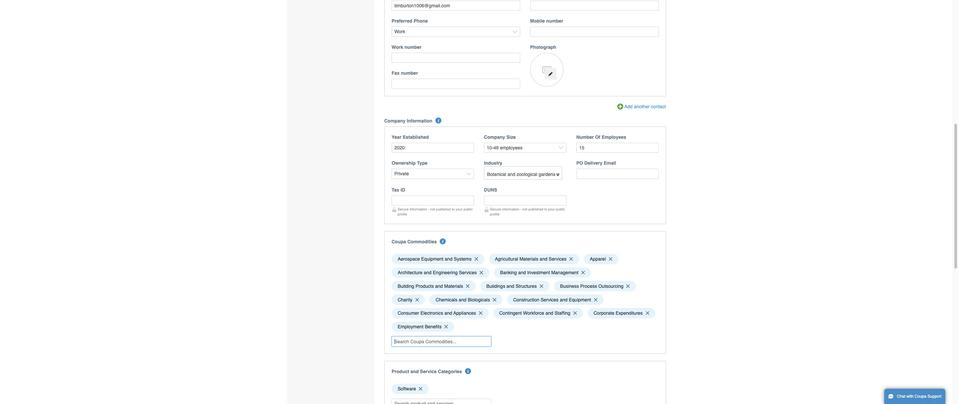 Task type: vqa. For each thing, say whether or not it's contained in the screenshot.
topmost the Financial
no



Task type: locate. For each thing, give the bounding box(es) containing it.
0 horizontal spatial published
[[436, 208, 451, 212]]

secure information - not published to your public profile down duns text box
[[490, 208, 565, 216]]

2 secure information - not published to your public profile from the left
[[490, 208, 565, 216]]

year
[[392, 135, 402, 140]]

chemicals and biologicals
[[436, 298, 490, 303]]

banking and investment management option
[[494, 268, 591, 278]]

business process outsourcing option
[[554, 282, 636, 292]]

aerospace equipment and systems
[[398, 257, 472, 262]]

1 horizontal spatial coupa
[[915, 395, 927, 400]]

secure information - not published to your public profile down tax id text box
[[398, 208, 473, 216]]

Search product and services... field
[[392, 399, 492, 405]]

construction services and equipment option
[[508, 295, 604, 305]]

1 horizontal spatial profile
[[490, 213, 500, 216]]

of
[[596, 135, 601, 140]]

public
[[464, 208, 473, 212], [556, 208, 565, 212]]

banking and investment management
[[500, 270, 579, 276]]

0 vertical spatial materials
[[520, 257, 539, 262]]

engineering
[[433, 270, 458, 276]]

architecture
[[398, 270, 423, 276]]

agricultural materials and services option
[[489, 254, 580, 265]]

1 secure from the left
[[398, 208, 409, 212]]

equipment inside option
[[569, 298, 592, 303]]

and right banking
[[519, 270, 526, 276]]

None text field
[[392, 1, 521, 11]]

materials
[[520, 257, 539, 262], [445, 284, 463, 289]]

preferred phone
[[392, 18, 428, 24]]

- down duns text box
[[521, 208, 522, 212]]

ownership type
[[392, 161, 428, 166]]

charity
[[398, 298, 413, 303]]

photograph image
[[531, 53, 564, 87]]

coupa up the aerospace
[[392, 239, 406, 245]]

commodities
[[408, 239, 437, 245]]

additional information image up year established text box
[[436, 118, 442, 124]]

selected list box for coupa commodities
[[390, 253, 662, 334]]

chat with coupa support
[[898, 395, 942, 400]]

2 profile from the left
[[490, 213, 500, 216]]

1 horizontal spatial published
[[529, 208, 544, 212]]

information down duns text box
[[502, 208, 520, 212]]

public for duns
[[556, 208, 565, 212]]

and up building products and materials on the bottom of page
[[424, 270, 432, 276]]

0 horizontal spatial -
[[428, 208, 430, 212]]

1 public from the left
[[464, 208, 473, 212]]

Role text field
[[531, 1, 659, 11]]

information
[[407, 118, 433, 124], [410, 208, 427, 212], [502, 208, 520, 212]]

selected list box containing software
[[390, 383, 662, 396]]

1 horizontal spatial not
[[523, 208, 528, 212]]

outsourcing
[[599, 284, 624, 289]]

0 horizontal spatial materials
[[445, 284, 463, 289]]

1 to from the left
[[452, 208, 455, 212]]

and up banking and investment management option
[[540, 257, 548, 262]]

and down chemicals
[[445, 311, 453, 316]]

Industry text field
[[485, 169, 562, 180]]

work
[[392, 45, 403, 50]]

additional information image for company information
[[436, 118, 442, 124]]

workforce
[[523, 311, 545, 316]]

agricultural
[[495, 257, 519, 262]]

services down systems at the left bottom
[[459, 270, 477, 276]]

number
[[547, 18, 564, 24], [405, 45, 422, 50], [401, 71, 418, 76]]

information for duns
[[502, 208, 520, 212]]

and left staffing
[[546, 311, 554, 316]]

1 vertical spatial selected list box
[[390, 383, 662, 396]]

industry
[[484, 161, 503, 166]]

Mobile number text field
[[531, 27, 659, 37]]

equipment down process
[[569, 298, 592, 303]]

profile down duns
[[490, 213, 500, 216]]

number for mobile number
[[547, 18, 564, 24]]

number right fax at top left
[[401, 71, 418, 76]]

construction
[[514, 298, 540, 303]]

0 vertical spatial coupa
[[392, 239, 406, 245]]

1 selected list box from the top
[[390, 253, 662, 334]]

materials up chemicals
[[445, 284, 463, 289]]

2 published from the left
[[529, 208, 544, 212]]

0 horizontal spatial to
[[452, 208, 455, 212]]

company for company information
[[385, 118, 406, 124]]

and inside "buildings and structures" option
[[507, 284, 515, 289]]

public for tax id
[[464, 208, 473, 212]]

coupa
[[392, 239, 406, 245], [915, 395, 927, 400]]

2 not from the left
[[523, 208, 528, 212]]

additional information image right categories
[[465, 369, 471, 375]]

2 public from the left
[[556, 208, 565, 212]]

support
[[928, 395, 942, 400]]

id
[[401, 188, 406, 193]]

0 horizontal spatial equipment
[[421, 257, 444, 262]]

published down duns text box
[[529, 208, 544, 212]]

Number Of Employees text field
[[577, 143, 659, 153]]

profile
[[398, 213, 407, 216], [490, 213, 500, 216]]

aerospace equipment and systems option
[[392, 254, 485, 265]]

management
[[552, 270, 579, 276]]

appliances
[[454, 311, 476, 316]]

1 horizontal spatial equipment
[[569, 298, 592, 303]]

po
[[577, 161, 583, 166]]

benefits
[[425, 325, 442, 330]]

- down tax id text box
[[428, 208, 430, 212]]

construction services and equipment
[[514, 298, 592, 303]]

secure down id
[[398, 208, 409, 212]]

and inside the consumer electronics and appliances option
[[445, 311, 453, 316]]

secure down duns
[[490, 208, 501, 212]]

2 selected list box from the top
[[390, 383, 662, 396]]

your down duns text box
[[549, 208, 555, 212]]

to
[[452, 208, 455, 212], [545, 208, 548, 212]]

company for company size
[[484, 135, 506, 140]]

company left size in the top right of the page
[[484, 135, 506, 140]]

your for duns
[[549, 208, 555, 212]]

secure for duns
[[490, 208, 501, 212]]

services up the management
[[549, 257, 567, 262]]

and down banking
[[507, 284, 515, 289]]

and up staffing
[[560, 298, 568, 303]]

services for agricultural materials and services
[[549, 257, 567, 262]]

1 secure information - not published to your public profile from the left
[[398, 208, 473, 216]]

0 vertical spatial company
[[385, 118, 406, 124]]

company up year
[[385, 118, 406, 124]]

corporate expenditures option
[[588, 309, 656, 319]]

and inside construction services and equipment option
[[560, 298, 568, 303]]

corporate expenditures
[[594, 311, 643, 316]]

consumer electronics and appliances option
[[392, 309, 489, 319]]

add another contact button
[[618, 103, 666, 111]]

selected list box containing aerospace equipment and systems
[[390, 253, 662, 334]]

your down tax id text box
[[456, 208, 463, 212]]

and inside agricultural materials and services option
[[540, 257, 548, 262]]

company size
[[484, 135, 516, 140]]

1 horizontal spatial to
[[545, 208, 548, 212]]

2 vertical spatial additional information image
[[465, 369, 471, 375]]

1 profile from the left
[[398, 213, 407, 216]]

and up appliances
[[459, 298, 467, 303]]

contingent
[[500, 311, 522, 316]]

information down tax id text box
[[410, 208, 427, 212]]

to down tax id text box
[[452, 208, 455, 212]]

contingent workforce and staffing option
[[494, 309, 583, 319]]

employment
[[398, 325, 424, 330]]

chemicals and biologicals option
[[430, 295, 503, 305]]

0 horizontal spatial secure
[[398, 208, 409, 212]]

0 horizontal spatial not
[[430, 208, 435, 212]]

1 horizontal spatial public
[[556, 208, 565, 212]]

and up engineering
[[445, 257, 453, 262]]

employees
[[602, 135, 627, 140]]

banking
[[500, 270, 517, 276]]

1 horizontal spatial materials
[[520, 257, 539, 262]]

systems
[[454, 257, 472, 262]]

Work number text field
[[392, 53, 521, 63]]

0 horizontal spatial public
[[464, 208, 473, 212]]

work number
[[392, 45, 422, 50]]

1 vertical spatial coupa
[[915, 395, 927, 400]]

1 horizontal spatial -
[[521, 208, 522, 212]]

1 horizontal spatial your
[[549, 208, 555, 212]]

1 your from the left
[[456, 208, 463, 212]]

0 vertical spatial services
[[549, 257, 567, 262]]

agricultural materials and services
[[495, 257, 567, 262]]

not down tax id text box
[[430, 208, 435, 212]]

1 horizontal spatial secure information - not published to your public profile
[[490, 208, 565, 216]]

1 vertical spatial company
[[484, 135, 506, 140]]

1 not from the left
[[430, 208, 435, 212]]

equipment up architecture and engineering services
[[421, 257, 444, 262]]

1 vertical spatial services
[[459, 270, 477, 276]]

0 horizontal spatial profile
[[398, 213, 407, 216]]

2 vertical spatial number
[[401, 71, 418, 76]]

materials up investment
[[520, 257, 539, 262]]

services up contingent workforce and staffing option
[[541, 298, 559, 303]]

secure information - not published to your public profile
[[398, 208, 473, 216], [490, 208, 565, 216]]

1 horizontal spatial company
[[484, 135, 506, 140]]

not down duns text box
[[523, 208, 528, 212]]

0 vertical spatial number
[[547, 18, 564, 24]]

coupa right with
[[915, 395, 927, 400]]

additional information image
[[436, 118, 442, 124], [440, 239, 446, 245], [465, 369, 471, 375]]

company
[[385, 118, 406, 124], [484, 135, 506, 140]]

0 vertical spatial equipment
[[421, 257, 444, 262]]

-
[[428, 208, 430, 212], [521, 208, 522, 212]]

published down tax id text box
[[436, 208, 451, 212]]

duns
[[484, 188, 498, 193]]

0 horizontal spatial your
[[456, 208, 463, 212]]

profile for duns
[[490, 213, 500, 216]]

1 - from the left
[[428, 208, 430, 212]]

2 - from the left
[[521, 208, 522, 212]]

published
[[436, 208, 451, 212], [529, 208, 544, 212]]

investment
[[528, 270, 550, 276]]

1 vertical spatial equipment
[[569, 298, 592, 303]]

services
[[549, 257, 567, 262], [459, 270, 477, 276], [541, 298, 559, 303]]

2 to from the left
[[545, 208, 548, 212]]

information for tax id
[[410, 208, 427, 212]]

number right mobile at the right top of the page
[[547, 18, 564, 24]]

0 horizontal spatial company
[[385, 118, 406, 124]]

and
[[445, 257, 453, 262], [540, 257, 548, 262], [424, 270, 432, 276], [519, 270, 526, 276], [435, 284, 443, 289], [507, 284, 515, 289], [459, 298, 467, 303], [560, 298, 568, 303], [445, 311, 453, 316], [546, 311, 554, 316], [411, 370, 419, 375]]

2 your from the left
[[549, 208, 555, 212]]

1 vertical spatial additional information image
[[440, 239, 446, 245]]

1 vertical spatial number
[[405, 45, 422, 50]]

charity option
[[392, 295, 425, 305]]

profile down id
[[398, 213, 407, 216]]

email
[[604, 161, 617, 166]]

0 vertical spatial selected list box
[[390, 253, 662, 334]]

not
[[430, 208, 435, 212], [523, 208, 528, 212]]

2 secure from the left
[[490, 208, 501, 212]]

1 horizontal spatial secure
[[490, 208, 501, 212]]

to for tax id
[[452, 208, 455, 212]]

to down duns text box
[[545, 208, 548, 212]]

selected list box
[[390, 253, 662, 334], [390, 383, 662, 396]]

consumer
[[398, 311, 419, 316]]

ownership
[[392, 161, 416, 166]]

0 vertical spatial additional information image
[[436, 118, 442, 124]]

DUNS text field
[[484, 196, 567, 206]]

not for duns
[[523, 208, 528, 212]]

1 published from the left
[[436, 208, 451, 212]]

phone
[[414, 18, 428, 24]]

number right work
[[405, 45, 422, 50]]

and down architecture and engineering services option
[[435, 284, 443, 289]]

product and service categories
[[392, 370, 462, 375]]

secure
[[398, 208, 409, 212], [490, 208, 501, 212]]

- for duns
[[521, 208, 522, 212]]

your
[[456, 208, 463, 212], [549, 208, 555, 212]]

additional information image up aerospace equipment and systems 'option' on the bottom of page
[[440, 239, 446, 245]]

0 horizontal spatial secure information - not published to your public profile
[[398, 208, 473, 216]]

coupa inside button
[[915, 395, 927, 400]]



Task type: describe. For each thing, give the bounding box(es) containing it.
information up established
[[407, 118, 433, 124]]

apparel option
[[584, 254, 619, 265]]

products
[[416, 284, 434, 289]]

number for work number
[[405, 45, 422, 50]]

electronics
[[421, 311, 443, 316]]

po delivery email
[[577, 161, 617, 166]]

architecture and engineering services option
[[392, 268, 490, 278]]

and inside architecture and engineering services option
[[424, 270, 432, 276]]

building products and materials option
[[392, 282, 476, 292]]

process
[[581, 284, 598, 289]]

add another contact
[[625, 104, 666, 109]]

with
[[907, 395, 914, 400]]

Fax number text field
[[392, 79, 521, 89]]

aerospace
[[398, 257, 420, 262]]

number for fax number
[[401, 71, 418, 76]]

and inside aerospace equipment and systems 'option'
[[445, 257, 453, 262]]

employment benefits
[[398, 325, 442, 330]]

type
[[417, 161, 428, 166]]

contingent workforce and staffing
[[500, 311, 571, 316]]

coupa commodities
[[392, 239, 437, 245]]

another
[[634, 104, 650, 109]]

number of employees
[[577, 135, 627, 140]]

Year Established text field
[[392, 143, 474, 153]]

additional information image for coupa commodities
[[440, 239, 446, 245]]

business process outsourcing
[[560, 284, 624, 289]]

PO Delivery Email text field
[[577, 169, 659, 179]]

add
[[625, 104, 633, 109]]

your for tax id
[[456, 208, 463, 212]]

and inside banking and investment management option
[[519, 270, 526, 276]]

secure information - not published to your public profile for tax id
[[398, 208, 473, 216]]

architecture and engineering services
[[398, 270, 477, 276]]

consumer electronics and appliances
[[398, 311, 476, 316]]

software option
[[392, 385, 429, 395]]

chat
[[898, 395, 906, 400]]

buildings and structures
[[487, 284, 537, 289]]

employment benefits option
[[392, 322, 455, 332]]

change image image
[[549, 72, 553, 76]]

mobile number
[[531, 18, 564, 24]]

services for architecture and engineering services
[[459, 270, 477, 276]]

structures
[[516, 284, 537, 289]]

2 vertical spatial services
[[541, 298, 559, 303]]

profile for tax id
[[398, 213, 407, 216]]

equipment inside 'option'
[[421, 257, 444, 262]]

published for duns
[[529, 208, 544, 212]]

fax
[[392, 71, 400, 76]]

year established
[[392, 135, 429, 140]]

building
[[398, 284, 415, 289]]

secure information - not published to your public profile for duns
[[490, 208, 565, 216]]

size
[[507, 135, 516, 140]]

service
[[420, 370, 437, 375]]

company information
[[385, 118, 433, 124]]

product
[[392, 370, 409, 375]]

Search Coupa Commodities... field
[[392, 337, 492, 347]]

categories
[[438, 370, 462, 375]]

preferred
[[392, 18, 413, 24]]

and inside contingent workforce and staffing option
[[546, 311, 554, 316]]

chemicals
[[436, 298, 458, 303]]

not for tax id
[[430, 208, 435, 212]]

buildings and structures option
[[481, 282, 550, 292]]

published for tax id
[[436, 208, 451, 212]]

1 vertical spatial materials
[[445, 284, 463, 289]]

secure for tax id
[[398, 208, 409, 212]]

0 horizontal spatial coupa
[[392, 239, 406, 245]]

mobile
[[531, 18, 545, 24]]

business
[[560, 284, 579, 289]]

delivery
[[585, 161, 603, 166]]

and left service
[[411, 370, 419, 375]]

apparel
[[590, 257, 606, 262]]

Tax ID text field
[[392, 196, 474, 206]]

photograph
[[531, 45, 557, 50]]

buildings
[[487, 284, 506, 289]]

building products and materials
[[398, 284, 463, 289]]

expenditures
[[616, 311, 643, 316]]

software
[[398, 387, 416, 392]]

selected list box for product and service categories
[[390, 383, 662, 396]]

biologicals
[[468, 298, 490, 303]]

staffing
[[555, 311, 571, 316]]

fax number
[[392, 71, 418, 76]]

to for duns
[[545, 208, 548, 212]]

corporate
[[594, 311, 615, 316]]

established
[[403, 135, 429, 140]]

chat with coupa support button
[[885, 390, 946, 405]]

and inside 'building products and materials' option
[[435, 284, 443, 289]]

number
[[577, 135, 594, 140]]

- for tax id
[[428, 208, 430, 212]]

additional information image for product and service categories
[[465, 369, 471, 375]]

tax
[[392, 188, 400, 193]]

tax id
[[392, 188, 406, 193]]

contact
[[651, 104, 666, 109]]

and inside chemicals and biologicals option
[[459, 298, 467, 303]]



